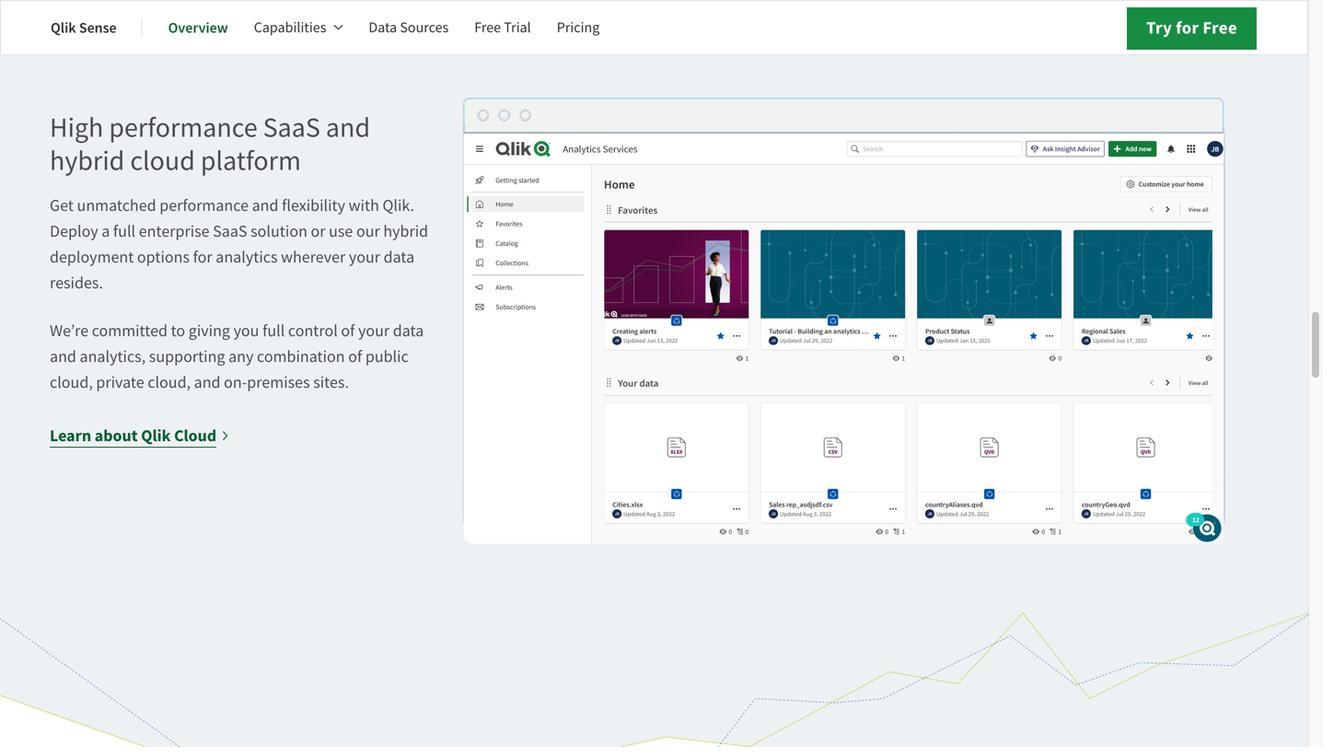 Task type: describe. For each thing, give the bounding box(es) containing it.
full inside get unmatched performance and flexibility with qlik. deploy a full enterprise saas solution or use our hybrid deployment options for analytics wherever your data resides.
[[113, 221, 136, 242]]

data
[[369, 18, 397, 37]]

hybrid inside high performance saas and hybrid cloud platform
[[50, 143, 125, 179]]

performance inside high performance saas and hybrid cloud platform
[[109, 110, 258, 146]]

deployment
[[50, 247, 134, 268]]

menu bar containing qlik sense
[[51, 6, 626, 50]]

saas inside get unmatched performance and flexibility with qlik. deploy a full enterprise saas solution or use our hybrid deployment options for analytics wherever your data resides.
[[213, 221, 247, 242]]

options
[[137, 247, 190, 268]]

pricing
[[557, 18, 600, 37]]

our
[[356, 221, 380, 242]]

free trial
[[475, 18, 531, 37]]

giving
[[189, 320, 230, 341]]

platform
[[201, 143, 301, 179]]

solution
[[251, 221, 308, 242]]

analytics
[[216, 247, 278, 268]]

use
[[329, 221, 353, 242]]

get unmatched performance and flexibility with qlik. deploy a full enterprise saas solution or use our hybrid deployment options for analytics wherever your data resides.
[[50, 195, 428, 294]]

performance inside get unmatched performance and flexibility with qlik. deploy a full enterprise saas solution or use our hybrid deployment options for analytics wherever your data resides.
[[160, 195, 249, 216]]

data sources link
[[369, 6, 449, 50]]

qlik sense
[[51, 18, 117, 37]]

learn about qlik cloud link
[[50, 423, 230, 449]]

about
[[95, 425, 138, 447]]

1 vertical spatial of
[[348, 346, 362, 367]]

you
[[234, 320, 259, 341]]

data inside we're committed to giving you full control of your data and analytics, supporting any combination of public cloud, private cloud, and on-premises sites.
[[393, 320, 424, 341]]

trial
[[504, 18, 531, 37]]

data sources
[[369, 18, 449, 37]]

committed
[[92, 320, 168, 341]]

premises
[[247, 372, 310, 393]]

qlik sense link
[[51, 6, 117, 50]]

0 horizontal spatial free
[[475, 18, 501, 37]]

resides.
[[50, 272, 103, 294]]

qlik inside learn about qlik cloud link
[[141, 425, 171, 447]]

data inside get unmatched performance and flexibility with qlik. deploy a full enterprise saas solution or use our hybrid deployment options for analytics wherever your data resides.
[[384, 247, 415, 268]]

try for free
[[1147, 16, 1238, 40]]

full inside we're committed to giving you full control of your data and analytics, supporting any combination of public cloud, private cloud, and on-premises sites.
[[263, 320, 285, 341]]

overview link
[[168, 6, 228, 50]]

learn about qlik cloud
[[50, 425, 217, 447]]

with
[[349, 195, 379, 216]]

capabilities
[[254, 18, 326, 37]]

high
[[50, 110, 104, 146]]

combination
[[257, 346, 345, 367]]

get
[[50, 195, 74, 216]]

0 vertical spatial of
[[341, 320, 355, 341]]

deploy
[[50, 221, 98, 242]]

sites.
[[313, 372, 349, 393]]

1 horizontal spatial free
[[1203, 16, 1238, 40]]

analytics,
[[80, 346, 146, 367]]



Task type: vqa. For each thing, say whether or not it's contained in the screenshot.
alerting
no



Task type: locate. For each thing, give the bounding box(es) containing it.
overview
[[168, 18, 228, 37]]

0 vertical spatial for
[[1176, 16, 1200, 40]]

cloud,
[[50, 372, 93, 393], [148, 372, 191, 393]]

1 vertical spatial hybrid
[[384, 221, 428, 242]]

1 vertical spatial your
[[358, 320, 390, 341]]

1 horizontal spatial hybrid
[[384, 221, 428, 242]]

your inside get unmatched performance and flexibility with qlik. deploy a full enterprise saas solution or use our hybrid deployment options for analytics wherever your data resides.
[[349, 247, 380, 268]]

0 horizontal spatial hybrid
[[50, 143, 125, 179]]

qlik inside qlik sense link
[[51, 18, 76, 37]]

0 vertical spatial your
[[349, 247, 380, 268]]

0 horizontal spatial for
[[193, 247, 212, 268]]

for down 'enterprise'
[[193, 247, 212, 268]]

free left the trial
[[475, 18, 501, 37]]

1 horizontal spatial qlik
[[141, 425, 171, 447]]

supporting
[[149, 346, 225, 367]]

or
[[311, 221, 326, 242]]

free right try on the top right of page
[[1203, 16, 1238, 40]]

0 horizontal spatial qlik
[[51, 18, 76, 37]]

hybrid down qlik.
[[384, 221, 428, 242]]

sources
[[400, 18, 449, 37]]

full right the you at top left
[[263, 320, 285, 341]]

0 vertical spatial full
[[113, 221, 136, 242]]

qlik left 'cloud'
[[141, 425, 171, 447]]

1 vertical spatial performance
[[160, 195, 249, 216]]

screenshot showing a collection of qlik sense apps image
[[463, 97, 1226, 546]]

free trial link
[[475, 6, 531, 50]]

and down 'we're'
[[50, 346, 76, 367]]

control
[[288, 320, 338, 341]]

pricing link
[[557, 6, 600, 50]]

cloud
[[130, 143, 195, 179]]

and inside high performance saas and hybrid cloud platform
[[326, 110, 370, 146]]

for inside get unmatched performance and flexibility with qlik. deploy a full enterprise saas solution or use our hybrid deployment options for analytics wherever your data resides.
[[193, 247, 212, 268]]

your
[[349, 247, 380, 268], [358, 320, 390, 341]]

1 vertical spatial for
[[193, 247, 212, 268]]

hybrid
[[50, 143, 125, 179], [384, 221, 428, 242]]

full
[[113, 221, 136, 242], [263, 320, 285, 341]]

capabilities link
[[254, 6, 343, 50]]

cloud, down supporting
[[148, 372, 191, 393]]

1 vertical spatial data
[[393, 320, 424, 341]]

data up 'public'
[[393, 320, 424, 341]]

0 horizontal spatial full
[[113, 221, 136, 242]]

flexibility
[[282, 195, 345, 216]]

sense
[[79, 18, 117, 37]]

cloud, down analytics,
[[50, 372, 93, 393]]

public
[[366, 346, 409, 367]]

saas inside high performance saas and hybrid cloud platform
[[263, 110, 320, 146]]

and left on-
[[194, 372, 221, 393]]

0 vertical spatial qlik
[[51, 18, 76, 37]]

hybrid up get
[[50, 143, 125, 179]]

we're committed to giving you full control of your data and analytics, supporting any combination of public cloud, private cloud, and on-premises sites.
[[50, 320, 424, 393]]

saas
[[263, 110, 320, 146], [213, 221, 247, 242]]

0 vertical spatial hybrid
[[50, 143, 125, 179]]

try for free link
[[1128, 7, 1257, 50]]

2 cloud, from the left
[[148, 372, 191, 393]]

qlik left sense
[[51, 18, 76, 37]]

1 horizontal spatial for
[[1176, 16, 1200, 40]]

of right control
[[341, 320, 355, 341]]

private
[[96, 372, 144, 393]]

learn
[[50, 425, 91, 447]]

cloud
[[174, 425, 217, 447]]

free
[[1203, 16, 1238, 40], [475, 18, 501, 37]]

qlik
[[51, 18, 76, 37], [141, 425, 171, 447]]

menu bar
[[51, 6, 626, 50]]

saas up flexibility
[[263, 110, 320, 146]]

1 vertical spatial full
[[263, 320, 285, 341]]

try
[[1147, 16, 1173, 40]]

of left 'public'
[[348, 346, 362, 367]]

of
[[341, 320, 355, 341], [348, 346, 362, 367]]

your inside we're committed to giving you full control of your data and analytics, supporting any combination of public cloud, private cloud, and on-premises sites.
[[358, 320, 390, 341]]

and
[[326, 110, 370, 146], [252, 195, 279, 216], [50, 346, 76, 367], [194, 372, 221, 393]]

to
[[171, 320, 185, 341]]

1 horizontal spatial cloud,
[[148, 372, 191, 393]]

0 vertical spatial saas
[[263, 110, 320, 146]]

your down our
[[349, 247, 380, 268]]

your up 'public'
[[358, 320, 390, 341]]

a
[[102, 221, 110, 242]]

data
[[384, 247, 415, 268], [393, 320, 424, 341]]

performance
[[109, 110, 258, 146], [160, 195, 249, 216]]

we're
[[50, 320, 89, 341]]

saas up "analytics"
[[213, 221, 247, 242]]

for right try on the top right of page
[[1176, 16, 1200, 40]]

qlik.
[[383, 195, 415, 216]]

1 vertical spatial qlik
[[141, 425, 171, 447]]

any
[[229, 346, 254, 367]]

0 horizontal spatial saas
[[213, 221, 247, 242]]

0 vertical spatial performance
[[109, 110, 258, 146]]

and inside get unmatched performance and flexibility with qlik. deploy a full enterprise saas solution or use our hybrid deployment options for analytics wherever your data resides.
[[252, 195, 279, 216]]

1 cloud, from the left
[[50, 372, 93, 393]]

enterprise
[[139, 221, 210, 242]]

0 vertical spatial data
[[384, 247, 415, 268]]

and up with
[[326, 110, 370, 146]]

hybrid inside get unmatched performance and flexibility with qlik. deploy a full enterprise saas solution or use our hybrid deployment options for analytics wherever your data resides.
[[384, 221, 428, 242]]

on-
[[224, 372, 247, 393]]

1 vertical spatial saas
[[213, 221, 247, 242]]

0 horizontal spatial cloud,
[[50, 372, 93, 393]]

high performance saas and hybrid cloud platform
[[50, 110, 370, 179]]

1 horizontal spatial full
[[263, 320, 285, 341]]

for
[[1176, 16, 1200, 40], [193, 247, 212, 268]]

1 horizontal spatial saas
[[263, 110, 320, 146]]

unmatched
[[77, 195, 156, 216]]

wherever
[[281, 247, 346, 268]]

full right a
[[113, 221, 136, 242]]

and up solution
[[252, 195, 279, 216]]

data down qlik.
[[384, 247, 415, 268]]



